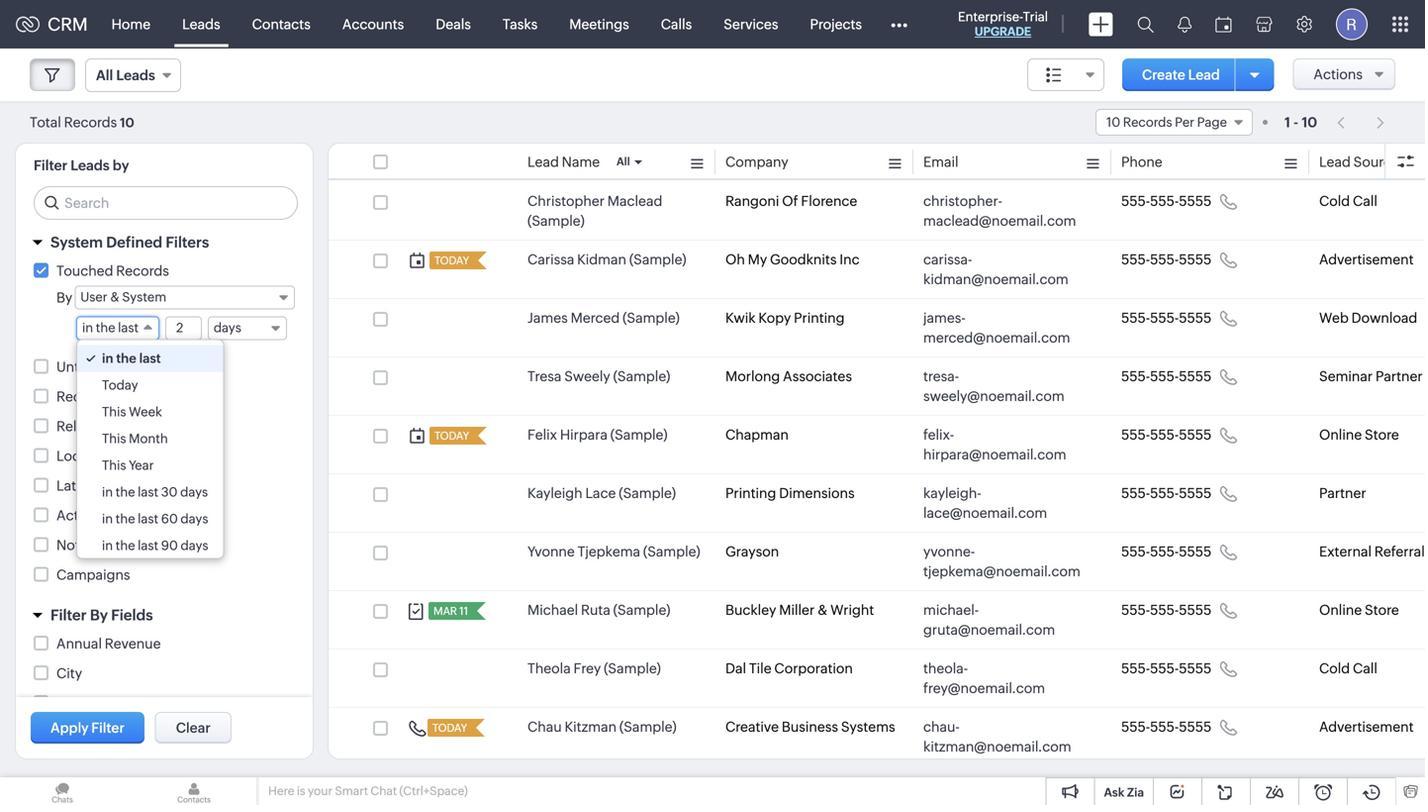 Task type: describe. For each thing, give the bounding box(es) containing it.
carissa
[[528, 252, 575, 267]]

activities
[[56, 507, 116, 523]]

days for in the last 90 days
[[181, 538, 208, 553]]

call for christopher- maclead@noemail.com
[[1354, 193, 1378, 209]]

carissa-
[[924, 252, 973, 267]]

mar 11
[[434, 605, 468, 617]]

call for theola- frey@noemail.com
[[1354, 660, 1378, 676]]

rangoni
[[726, 193, 780, 209]]

web download
[[1320, 310, 1418, 326]]

(sample) for michael ruta (sample)
[[614, 602, 671, 618]]

merced
[[571, 310, 620, 326]]

in the last field
[[76, 316, 160, 340]]

tresa- sweely@noemail.com
[[924, 368, 1065, 404]]

in the last 90 days option
[[77, 532, 223, 559]]

records for related
[[108, 418, 161, 434]]

create lead
[[1143, 67, 1221, 83]]

month
[[129, 431, 168, 446]]

of
[[782, 193, 799, 209]]

the inside in the last option
[[116, 351, 136, 366]]

notes
[[56, 537, 94, 553]]

the for 30
[[116, 485, 135, 500]]

0 vertical spatial action
[[106, 389, 148, 405]]

tile
[[749, 660, 772, 676]]

leads link
[[166, 0, 236, 48]]

in the last inside in the last field
[[82, 320, 139, 335]]

deals
[[436, 16, 471, 32]]

(sample) for carissa kidman (sample)
[[630, 252, 687, 267]]

list box containing in the last
[[77, 340, 223, 559]]

systems
[[841, 719, 896, 735]]

chat
[[371, 784, 397, 798]]

untouched
[[56, 359, 129, 375]]

the inside in the last field
[[96, 320, 115, 335]]

days for in the last 30 days
[[180, 485, 208, 500]]

florence
[[801, 193, 858, 209]]

touched records
[[56, 263, 169, 279]]

lead name
[[528, 154, 600, 170]]

inc
[[840, 252, 860, 267]]

(sample) for tresa sweely (sample)
[[614, 368, 671, 384]]

lace@noemail.com
[[924, 505, 1048, 521]]

theola
[[528, 660, 571, 676]]

10 555-555-5555 from the top
[[1122, 719, 1212, 735]]

theola- frey@noemail.com link
[[924, 658, 1082, 698]]

carissa kidman (sample) link
[[528, 250, 687, 269]]

3 555-555-5555 from the top
[[1122, 310, 1212, 326]]

filter leads by
[[34, 157, 129, 173]]

sweely@noemail.com
[[924, 388, 1065, 404]]

is
[[297, 784, 306, 798]]

zia
[[1128, 786, 1145, 799]]

10 for 1 - 10
[[1302, 114, 1318, 130]]

cold for theola- frey@noemail.com
[[1320, 660, 1351, 676]]

tjepkema@noemail.com
[[924, 563, 1081, 579]]

defined
[[106, 234, 162, 251]]

this week option
[[77, 399, 223, 425]]

filter for filter by fields
[[51, 607, 87, 624]]

week
[[129, 405, 162, 419]]

contacts
[[252, 16, 311, 32]]

7 555-555-5555 from the top
[[1122, 544, 1212, 559]]

kopy
[[759, 310, 791, 326]]

this month
[[102, 431, 168, 446]]

christopher
[[528, 193, 605, 209]]

4 5555 from the top
[[1180, 368, 1212, 384]]

associates
[[783, 368, 853, 384]]

enterprise-trial upgrade
[[959, 9, 1049, 38]]

christopher maclead (sample)
[[528, 193, 663, 229]]

10 for total records 10
[[120, 115, 134, 130]]

morlong associates
[[726, 368, 853, 384]]

online store for michael- gruta@noemail.com
[[1320, 602, 1400, 618]]

lead inside 'create lead' button
[[1189, 67, 1221, 83]]

Search text field
[[35, 187, 297, 219]]

store for felix- hirpara@noemail.com
[[1366, 427, 1400, 443]]

1 vertical spatial partner
[[1320, 485, 1367, 501]]

1 vertical spatial action
[[164, 418, 207, 434]]

last for 60
[[138, 511, 159, 526]]

this month option
[[77, 425, 223, 452]]

9 555-555-5555 from the top
[[1122, 660, 1212, 676]]

merced@noemail.com
[[924, 330, 1071, 346]]

system defined filters
[[51, 234, 209, 251]]

apply
[[51, 720, 89, 736]]

(sample) for christopher maclead (sample)
[[528, 213, 585, 229]]

james merced (sample)
[[528, 310, 680, 326]]

felix hirpara (sample)
[[528, 427, 668, 443]]

felix
[[528, 427, 557, 443]]

system
[[51, 234, 103, 251]]

(sample) for kayleigh lace (sample)
[[619, 485, 676, 501]]

cold call for christopher- maclead@noemail.com
[[1320, 193, 1378, 209]]

(sample) for felix hirpara (sample)
[[611, 427, 668, 443]]

advertisement for carissa- kidman@noemail.com
[[1320, 252, 1415, 267]]

accounts
[[342, 16, 404, 32]]

create menu image
[[1089, 12, 1114, 36]]

chau- kitzman@noemail.com
[[924, 719, 1072, 755]]

2 5555 from the top
[[1180, 252, 1212, 267]]

christopher-
[[924, 193, 1003, 209]]

christopher- maclead@noemail.com
[[924, 193, 1077, 229]]

today for felix hirpara (sample)
[[435, 430, 469, 442]]

the for 90
[[116, 538, 135, 553]]

tasks
[[503, 16, 538, 32]]

chau kitzman (sample) link
[[528, 717, 677, 737]]

status
[[136, 478, 177, 494]]

profile image
[[1337, 8, 1368, 40]]

this for this week
[[102, 405, 126, 419]]

felix-
[[924, 427, 955, 443]]

revenue
[[105, 636, 161, 652]]

filters
[[166, 234, 209, 251]]

1 vertical spatial printing
[[726, 485, 777, 501]]

signals image
[[1178, 16, 1192, 33]]

(sample) for chau kitzman (sample)
[[620, 719, 677, 735]]

0 vertical spatial leads
[[182, 16, 220, 32]]

in the last 30 days option
[[77, 479, 223, 506]]

referral
[[1375, 544, 1426, 559]]

today inside option
[[102, 378, 138, 393]]

phone
[[1122, 154, 1163, 170]]

1 - 10
[[1285, 114, 1318, 130]]

store for michael- gruta@noemail.com
[[1366, 602, 1400, 618]]

today for carissa kidman (sample)
[[435, 254, 469, 267]]

in for 60
[[102, 511, 113, 526]]

home
[[111, 16, 151, 32]]

in down in the last field
[[102, 351, 113, 366]]

contacts link
[[236, 0, 327, 48]]

create menu element
[[1077, 0, 1126, 48]]

8 555-555-5555 from the top
[[1122, 602, 1212, 618]]

in the last 60 days option
[[77, 506, 223, 532]]

frey
[[574, 660, 601, 676]]

related records action
[[56, 418, 207, 434]]

record action
[[56, 389, 148, 405]]

grayson
[[726, 544, 779, 559]]

buckley
[[726, 602, 777, 618]]

source
[[1354, 154, 1400, 170]]

rangoni of florence
[[726, 193, 858, 209]]

creative
[[726, 719, 779, 735]]

annual revenue
[[56, 636, 161, 652]]

search image
[[1138, 16, 1155, 33]]

theola-
[[924, 660, 969, 676]]

60
[[161, 511, 178, 526]]

today for chau kitzman (sample)
[[433, 722, 468, 734]]

corporation
[[775, 660, 853, 676]]

here is your smart chat (ctrl+space)
[[268, 784, 468, 798]]

online for michael- gruta@noemail.com
[[1320, 602, 1363, 618]]



Task type: vqa. For each thing, say whether or not it's contained in the screenshot.
CARISSA-
yes



Task type: locate. For each thing, give the bounding box(es) containing it.
days right 60
[[181, 511, 208, 526]]

partner up the external
[[1320, 485, 1367, 501]]

the inside the in the last 60 days option
[[116, 511, 135, 526]]

(sample) right hirpara
[[611, 427, 668, 443]]

0 vertical spatial by
[[56, 290, 73, 305]]

by down touched
[[56, 290, 73, 305]]

michael-
[[924, 602, 979, 618]]

the down the in the last 60 days option
[[116, 538, 135, 553]]

lead for lead source
[[1320, 154, 1351, 170]]

in inside option
[[102, 511, 113, 526]]

buckley miller & wright
[[726, 602, 875, 618]]

in the last 90 days
[[102, 538, 208, 553]]

create lead button
[[1123, 58, 1240, 91]]

None text field
[[166, 317, 201, 339]]

0 vertical spatial cold call
[[1320, 193, 1378, 209]]

mar 11 link
[[429, 602, 470, 620]]

1 vertical spatial cold call
[[1320, 660, 1378, 676]]

1 horizontal spatial by
[[90, 607, 108, 624]]

this inside option
[[102, 458, 126, 473]]

total
[[30, 114, 61, 130]]

(sample) for yvonne tjepkema (sample)
[[644, 544, 701, 559]]

0 vertical spatial in the last
[[82, 320, 139, 335]]

the up the untouched
[[96, 320, 115, 335]]

0 horizontal spatial by
[[56, 290, 73, 305]]

records for touched
[[116, 263, 169, 279]]

online down the external
[[1320, 602, 1363, 618]]

1 vertical spatial filter
[[51, 607, 87, 624]]

all
[[617, 155, 630, 168]]

8 5555 from the top
[[1180, 602, 1212, 618]]

1 vertical spatial days
[[181, 511, 208, 526]]

filter by fields
[[51, 607, 153, 624]]

by
[[113, 157, 129, 173]]

row group containing christopher maclead (sample)
[[329, 182, 1426, 766]]

related
[[56, 418, 106, 434]]

1 vertical spatial online
[[1320, 602, 1363, 618]]

7 5555 from the top
[[1180, 544, 1212, 559]]

9 5555 from the top
[[1180, 660, 1212, 676]]

this for this year
[[102, 458, 126, 473]]

2 vertical spatial filter
[[91, 720, 125, 736]]

(sample) right sweely at the top left of the page
[[614, 368, 671, 384]]

1 vertical spatial cold
[[1320, 660, 1351, 676]]

1 vertical spatial today link
[[430, 427, 471, 445]]

tresa- sweely@noemail.com link
[[924, 366, 1082, 406]]

2 days from the top
[[181, 511, 208, 526]]

2 vertical spatial days
[[181, 538, 208, 553]]

today link for felix
[[430, 427, 471, 445]]

company up rangoni
[[726, 154, 789, 170]]

online store for felix- hirpara@noemail.com
[[1320, 427, 1400, 443]]

5 5555 from the top
[[1180, 427, 1212, 443]]

the inside in the last 90 days option
[[116, 538, 135, 553]]

meetings link
[[554, 0, 645, 48]]

external
[[1320, 544, 1373, 559]]

records
[[64, 114, 117, 130], [116, 263, 169, 279], [132, 359, 185, 375], [108, 418, 161, 434]]

email up christopher- at the right top
[[924, 154, 959, 170]]

felix- hirpara@noemail.com
[[924, 427, 1067, 462]]

4 555-555-5555 from the top
[[1122, 368, 1212, 384]]

your
[[308, 784, 333, 798]]

carissa- kidman@noemail.com link
[[924, 250, 1082, 289]]

10 inside total records 10
[[120, 115, 134, 130]]

1 vertical spatial leads
[[71, 157, 110, 173]]

2 vertical spatial today link
[[428, 719, 469, 737]]

total records 10
[[30, 114, 134, 130]]

0 horizontal spatial lead
[[528, 154, 559, 170]]

(sample) down christopher
[[528, 213, 585, 229]]

online for felix- hirpara@noemail.com
[[1320, 427, 1363, 443]]

felix hirpara (sample) link
[[528, 425, 668, 445]]

(sample) right frey on the left of page
[[604, 660, 661, 676]]

filter for filter leads by
[[34, 157, 67, 173]]

the down this year
[[116, 485, 135, 500]]

city
[[56, 665, 82, 681]]

lead right create
[[1189, 67, 1221, 83]]

2 horizontal spatial lead
[[1320, 154, 1351, 170]]

1 vertical spatial call
[[1354, 660, 1378, 676]]

projects link
[[795, 0, 878, 48]]

0 horizontal spatial partner
[[1320, 485, 1367, 501]]

days inside option
[[181, 511, 208, 526]]

theola- frey@noemail.com
[[924, 660, 1046, 696]]

1 horizontal spatial leads
[[182, 16, 220, 32]]

last left 30
[[138, 485, 159, 500]]

in the last up untouched records
[[82, 320, 139, 335]]

cold call for theola- frey@noemail.com
[[1320, 660, 1378, 676]]

2 online from the top
[[1320, 602, 1363, 618]]

3 5555 from the top
[[1180, 310, 1212, 326]]

in the last 30 days
[[102, 485, 208, 500]]

1 online from the top
[[1320, 427, 1363, 443]]

1 cold from the top
[[1320, 193, 1351, 209]]

partner right seminar
[[1376, 368, 1423, 384]]

accounts link
[[327, 0, 420, 48]]

1 horizontal spatial 10
[[1302, 114, 1318, 130]]

the inside the in the last 30 days option
[[116, 485, 135, 500]]

yvonne- tjepkema@noemail.com
[[924, 544, 1081, 579]]

annual
[[56, 636, 102, 652]]

tresa
[[528, 368, 562, 384]]

1 5555 from the top
[[1180, 193, 1212, 209]]

profile element
[[1325, 0, 1380, 48]]

in up "activities"
[[102, 485, 113, 500]]

days
[[180, 485, 208, 500], [181, 511, 208, 526], [181, 538, 208, 553]]

filter up annual
[[51, 607, 87, 624]]

latest
[[56, 478, 96, 494]]

0 horizontal spatial company
[[56, 695, 119, 711]]

last up in the last option
[[118, 320, 139, 335]]

in for 30
[[102, 485, 113, 500]]

today link for chau
[[428, 719, 469, 737]]

printing up grayson
[[726, 485, 777, 501]]

(sample) right the 'tjepkema'
[[644, 544, 701, 559]]

2 cold call from the top
[[1320, 660, 1378, 676]]

calendar image
[[1216, 16, 1233, 32]]

the for 60
[[116, 511, 135, 526]]

2 555-555-5555 from the top
[[1122, 252, 1212, 267]]

today option
[[77, 372, 223, 399]]

locked
[[56, 448, 104, 464]]

fields
[[111, 607, 153, 624]]

last left 90
[[138, 538, 159, 553]]

records for untouched
[[132, 359, 185, 375]]

christopher maclead (sample) link
[[528, 191, 706, 231]]

0 vertical spatial call
[[1354, 193, 1378, 209]]

(ctrl+space)
[[400, 784, 468, 798]]

navigation
[[1328, 108, 1396, 137]]

partner
[[1376, 368, 1423, 384], [1320, 485, 1367, 501]]

last left 60
[[138, 511, 159, 526]]

1 vertical spatial in the last
[[102, 351, 161, 366]]

1 cold call from the top
[[1320, 193, 1378, 209]]

0 vertical spatial this
[[102, 405, 126, 419]]

0 vertical spatial email
[[924, 154, 959, 170]]

name
[[562, 154, 600, 170]]

leads left by
[[71, 157, 110, 173]]

555-555-5555
[[1122, 193, 1212, 209], [1122, 252, 1212, 267], [1122, 310, 1212, 326], [1122, 368, 1212, 384], [1122, 427, 1212, 443], [1122, 485, 1212, 501], [1122, 544, 1212, 559], [1122, 602, 1212, 618], [1122, 660, 1212, 676], [1122, 719, 1212, 735]]

0 vertical spatial filter
[[34, 157, 67, 173]]

the down latest email status
[[116, 511, 135, 526]]

list box
[[77, 340, 223, 559]]

this up this year
[[102, 431, 126, 446]]

gruta@noemail.com
[[924, 622, 1056, 638]]

1 online store from the top
[[1320, 427, 1400, 443]]

calls link
[[645, 0, 708, 48]]

chau
[[528, 719, 562, 735]]

0 vertical spatial advertisement
[[1320, 252, 1415, 267]]

store down external referral
[[1366, 602, 1400, 618]]

create
[[1143, 67, 1186, 83]]

1 days from the top
[[180, 485, 208, 500]]

in inside field
[[82, 320, 93, 335]]

this for this month
[[102, 431, 126, 446]]

0 horizontal spatial leads
[[71, 157, 110, 173]]

lead for lead name
[[528, 154, 559, 170]]

1 vertical spatial store
[[1366, 602, 1400, 618]]

1 vertical spatial by
[[90, 607, 108, 624]]

0 vertical spatial cold
[[1320, 193, 1351, 209]]

james-
[[924, 310, 966, 326]]

10 5555 from the top
[[1180, 719, 1212, 735]]

(sample) right ruta
[[614, 602, 671, 618]]

in the last 60 days
[[102, 511, 208, 526]]

(sample) for theola frey (sample)
[[604, 660, 661, 676]]

hirpara@noemail.com
[[924, 447, 1067, 462]]

0 horizontal spatial action
[[106, 389, 148, 405]]

in right notes
[[102, 538, 113, 553]]

days right 30
[[180, 485, 208, 500]]

record
[[56, 389, 103, 405]]

1 vertical spatial email
[[98, 478, 134, 494]]

my
[[748, 252, 768, 267]]

1 horizontal spatial email
[[924, 154, 959, 170]]

days for in the last 60 days
[[181, 511, 208, 526]]

chapman
[[726, 427, 789, 443]]

crm link
[[16, 14, 88, 34]]

10 up by
[[120, 115, 134, 130]]

in the last up today option
[[102, 351, 161, 366]]

last inside field
[[118, 320, 139, 335]]

1 vertical spatial advertisement
[[1320, 719, 1415, 735]]

ask
[[1105, 786, 1125, 799]]

this week
[[102, 405, 162, 419]]

row group
[[329, 182, 1426, 766]]

printing right kopy
[[794, 310, 845, 326]]

3 this from the top
[[102, 458, 126, 473]]

cold call
[[1320, 193, 1378, 209], [1320, 660, 1378, 676]]

1 advertisement from the top
[[1320, 252, 1415, 267]]

2 online store from the top
[[1320, 602, 1400, 618]]

2 vertical spatial this
[[102, 458, 126, 473]]

1 store from the top
[[1366, 427, 1400, 443]]

(sample) right kidman at the top of the page
[[630, 252, 687, 267]]

filter inside filter by fields dropdown button
[[51, 607, 87, 624]]

2 store from the top
[[1366, 602, 1400, 618]]

6 555-555-5555 from the top
[[1122, 485, 1212, 501]]

0 horizontal spatial printing
[[726, 485, 777, 501]]

in down latest email status
[[102, 511, 113, 526]]

0 vertical spatial online
[[1320, 427, 1363, 443]]

kayleigh lace (sample)
[[528, 485, 676, 501]]

by inside filter by fields dropdown button
[[90, 607, 108, 624]]

0 vertical spatial company
[[726, 154, 789, 170]]

tresa sweely (sample) link
[[528, 366, 671, 386]]

theola frey (sample)
[[528, 660, 661, 676]]

lead left source on the right of page
[[1320, 154, 1351, 170]]

2 this from the top
[[102, 431, 126, 446]]

0 vertical spatial printing
[[794, 310, 845, 326]]

records for total
[[64, 114, 117, 130]]

filter down total on the top
[[34, 157, 67, 173]]

company up apply filter
[[56, 695, 119, 711]]

last up today option
[[139, 351, 161, 366]]

yvonne tjepkema (sample) link
[[528, 542, 701, 561]]

in the last inside in the last option
[[102, 351, 161, 366]]

0 horizontal spatial 10
[[120, 115, 134, 130]]

10 right -
[[1302, 114, 1318, 130]]

1 horizontal spatial action
[[164, 418, 207, 434]]

(sample) inside christopher maclead (sample)
[[528, 213, 585, 229]]

1 this from the top
[[102, 405, 126, 419]]

web
[[1320, 310, 1349, 326]]

in the last
[[82, 320, 139, 335], [102, 351, 161, 366]]

this
[[102, 405, 126, 419], [102, 431, 126, 446], [102, 458, 126, 473]]

1 vertical spatial company
[[56, 695, 119, 711]]

in the last option
[[77, 345, 223, 372]]

signals element
[[1166, 0, 1204, 49]]

1 vertical spatial this
[[102, 431, 126, 446]]

last for 30
[[138, 485, 159, 500]]

lead left the name
[[528, 154, 559, 170]]

michael ruta (sample) link
[[528, 600, 671, 620]]

today
[[435, 254, 469, 267], [102, 378, 138, 393], [435, 430, 469, 442], [433, 722, 468, 734]]

2 advertisement from the top
[[1320, 719, 1415, 735]]

leads right home link
[[182, 16, 220, 32]]

0 horizontal spatial email
[[98, 478, 134, 494]]

(sample) for james merced (sample)
[[623, 310, 680, 326]]

trial
[[1023, 9, 1049, 24]]

contacts image
[[132, 777, 256, 805]]

days right 90
[[181, 538, 208, 553]]

felix- hirpara@noemail.com link
[[924, 425, 1082, 464]]

actions
[[1314, 66, 1364, 82]]

today link for carissa
[[430, 252, 471, 269]]

1 horizontal spatial lead
[[1189, 67, 1221, 83]]

email down this year
[[98, 478, 134, 494]]

last for 90
[[138, 538, 159, 553]]

wright
[[831, 602, 875, 618]]

the
[[96, 320, 115, 335], [116, 351, 136, 366], [116, 485, 135, 500], [116, 511, 135, 526], [116, 538, 135, 553]]

oh
[[726, 252, 745, 267]]

1 horizontal spatial company
[[726, 154, 789, 170]]

this left week on the bottom left of the page
[[102, 405, 126, 419]]

maclead@noemail.com
[[924, 213, 1077, 229]]

0 vertical spatial online store
[[1320, 427, 1400, 443]]

chats image
[[0, 777, 125, 805]]

online store down external referral
[[1320, 602, 1400, 618]]

theola frey (sample) link
[[528, 658, 661, 678]]

seminar
[[1320, 368, 1374, 384]]

store down seminar partner
[[1366, 427, 1400, 443]]

1 call from the top
[[1354, 193, 1378, 209]]

calls
[[661, 16, 692, 32]]

1 555-555-5555 from the top
[[1122, 193, 1212, 209]]

logo image
[[16, 16, 40, 32]]

by up annual revenue
[[90, 607, 108, 624]]

michael- gruta@noemail.com
[[924, 602, 1056, 638]]

external referral
[[1320, 544, 1426, 559]]

1 horizontal spatial partner
[[1376, 368, 1423, 384]]

this up latest email status
[[102, 458, 126, 473]]

6 5555 from the top
[[1180, 485, 1212, 501]]

sweely
[[565, 368, 611, 384]]

3 days from the top
[[181, 538, 208, 553]]

0 vertical spatial days
[[180, 485, 208, 500]]

the down in the last field
[[116, 351, 136, 366]]

this year
[[102, 458, 154, 473]]

&
[[818, 602, 828, 618]]

michael ruta (sample)
[[528, 602, 671, 618]]

2 call from the top
[[1354, 660, 1378, 676]]

in up the untouched
[[82, 320, 93, 335]]

1 vertical spatial online store
[[1320, 602, 1400, 618]]

online store down seminar partner
[[1320, 427, 1400, 443]]

crm
[[48, 14, 88, 34]]

0 vertical spatial today link
[[430, 252, 471, 269]]

last inside option
[[138, 511, 159, 526]]

0 vertical spatial partner
[[1376, 368, 1423, 384]]

services link
[[708, 0, 795, 48]]

tasks link
[[487, 0, 554, 48]]

0 vertical spatial store
[[1366, 427, 1400, 443]]

lace
[[586, 485, 616, 501]]

(sample) right lace
[[619, 485, 676, 501]]

cold for christopher- maclead@noemail.com
[[1320, 193, 1351, 209]]

online down seminar
[[1320, 427, 1363, 443]]

1 horizontal spatial printing
[[794, 310, 845, 326]]

search element
[[1126, 0, 1166, 49]]

5 555-555-5555 from the top
[[1122, 427, 1212, 443]]

90
[[161, 538, 178, 553]]

advertisement for chau- kitzman@noemail.com
[[1320, 719, 1415, 735]]

2 cold from the top
[[1320, 660, 1351, 676]]

(sample) right kitzman
[[620, 719, 677, 735]]

untouched records
[[56, 359, 185, 375]]

miller
[[780, 602, 815, 618]]

download
[[1352, 310, 1418, 326]]

in for 90
[[102, 538, 113, 553]]

filter inside apply filter button
[[91, 720, 125, 736]]

(sample) right merced
[[623, 310, 680, 326]]

this year option
[[77, 452, 223, 479]]

filter right apply at the bottom of the page
[[91, 720, 125, 736]]

services
[[724, 16, 779, 32]]



